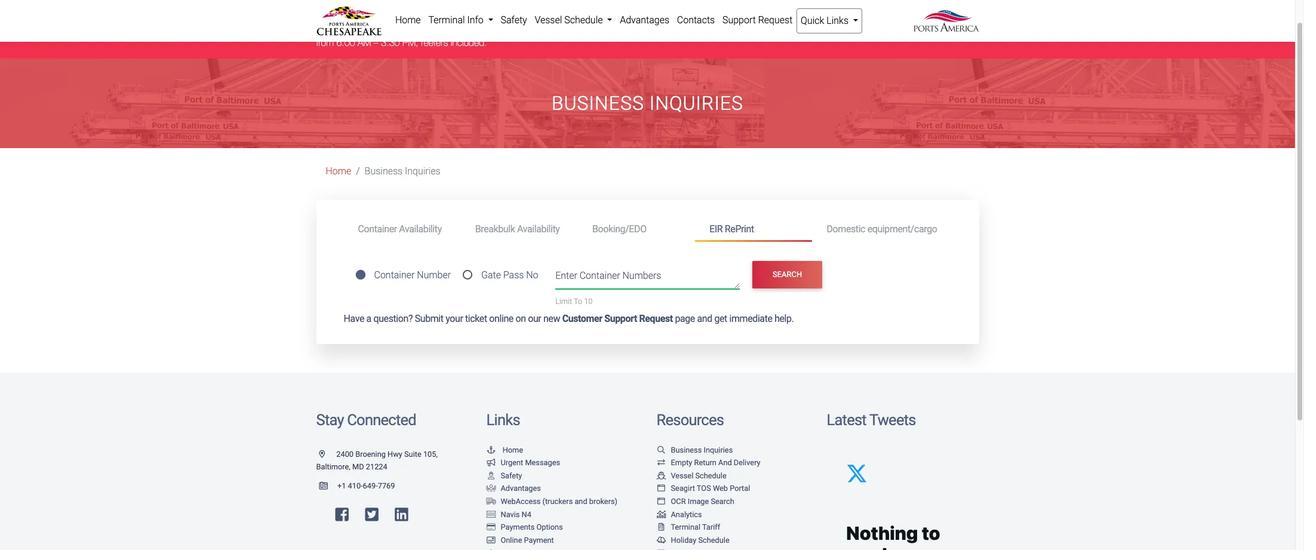Task type: vqa. For each thing, say whether or not it's contained in the screenshot.
top for
no



Task type: describe. For each thing, give the bounding box(es) containing it.
urgent
[[501, 458, 523, 467]]

on inside the seagirt marine terminal gates will be open on october 9th, columbus day. the main gate and new vail gate will process trucks from 6:00 am – 3:30 pm, reefers included.
[[522, 24, 532, 34]]

seagirt tos web portal link
[[657, 484, 750, 493]]

1 vertical spatial request
[[639, 313, 673, 324]]

holiday schedule
[[671, 536, 730, 545]]

schedule for the holiday schedule link
[[699, 536, 730, 545]]

number
[[417, 269, 451, 281]]

quick
[[801, 15, 825, 26]]

pm,
[[403, 37, 419, 48]]

online payment
[[501, 536, 554, 545]]

terminal tariff link
[[657, 523, 721, 532]]

booking/edo link
[[578, 218, 695, 240]]

analytics
[[671, 510, 702, 519]]

0 vertical spatial vessel schedule link
[[531, 8, 616, 32]]

file invoice image
[[657, 524, 666, 532]]

10
[[584, 297, 593, 306]]

holiday schedule link
[[657, 536, 730, 545]]

terminal tariff
[[671, 523, 721, 532]]

eir
[[710, 223, 723, 234]]

quick links link
[[797, 8, 863, 33]]

portal
[[730, 484, 750, 493]]

md
[[352, 462, 364, 471]]

included.
[[451, 37, 487, 48]]

1 vertical spatial and
[[697, 313, 713, 324]]

home link for terminal info link
[[392, 8, 425, 32]]

649-
[[363, 481, 378, 490]]

empty
[[671, 458, 693, 467]]

9th,
[[570, 24, 586, 34]]

1 vertical spatial advantages
[[501, 484, 541, 493]]

webaccess (truckers and brokers)
[[501, 497, 618, 506]]

container up 10
[[580, 270, 620, 281]]

hwy
[[388, 450, 403, 459]]

1 horizontal spatial home
[[395, 14, 421, 26]]

navis n4
[[501, 510, 532, 519]]

container storage image
[[487, 511, 496, 519]]

phone office image
[[319, 483, 337, 490]]

schedule for the bottom vessel schedule link
[[696, 471, 727, 480]]

safety link for terminal info link
[[497, 8, 531, 32]]

urgent messages
[[501, 458, 560, 467]]

gates
[[448, 24, 470, 34]]

urgent messages link
[[487, 458, 560, 467]]

no
[[526, 269, 539, 281]]

domestic equipment/cargo link
[[813, 218, 952, 240]]

to
[[574, 297, 583, 306]]

terminal info link
[[425, 8, 497, 32]]

gate pass no
[[481, 269, 539, 281]]

page
[[675, 313, 695, 324]]

navis
[[501, 510, 520, 519]]

october
[[535, 24, 568, 34]]

options
[[537, 523, 563, 532]]

2 vertical spatial home
[[503, 445, 523, 454]]

(truckers
[[543, 497, 573, 506]]

facebook square image
[[335, 507, 349, 523]]

terminal for terminal tariff
[[671, 523, 701, 532]]

pass
[[503, 269, 524, 281]]

ocr image search
[[671, 497, 735, 506]]

1 vertical spatial vessel
[[671, 471, 694, 480]]

broening
[[356, 450, 386, 459]]

1 horizontal spatial advantages link
[[616, 8, 673, 32]]

terminal inside the seagirt marine terminal gates will be open on october 9th, columbus day. the main gate and new vail gate will process trucks from 6:00 am – 3:30 pm, reefers included.
[[413, 24, 445, 34]]

new
[[544, 313, 560, 324]]

terminal info
[[429, 14, 486, 26]]

main
[[670, 24, 689, 34]]

1 the from the left
[[335, 24, 350, 34]]

container availability
[[358, 223, 442, 234]]

and inside the seagirt marine terminal gates will be open on october 9th, columbus day. the main gate and new vail gate will process trucks from 6:00 am – 3:30 pm, reefers included.
[[711, 24, 726, 34]]

be
[[486, 24, 497, 34]]

limit to 10
[[556, 297, 593, 306]]

search button
[[753, 261, 823, 289]]

the seagirt marine terminal gates will be open on october 9th, columbus day. the main gate and new vail gate will process trucks from 6:00 am – 3:30 pm, reefers included. alert
[[0, 13, 1296, 59]]

payment
[[524, 536, 554, 545]]

home link for urgent messages link
[[487, 445, 523, 454]]

web
[[713, 484, 728, 493]]

payments
[[501, 523, 535, 532]]

1 horizontal spatial advantages
[[620, 14, 670, 26]]

105,
[[423, 450, 438, 459]]

holiday
[[671, 536, 697, 545]]

contacts
[[677, 14, 715, 26]]

payments options link
[[487, 523, 563, 532]]

latest tweets
[[827, 411, 916, 429]]

1 vertical spatial home link
[[326, 166, 351, 177]]

trucks
[[834, 24, 858, 34]]

twitter square image
[[365, 507, 379, 523]]

search inside "button"
[[773, 270, 802, 279]]

a
[[367, 313, 371, 324]]

the seagirt marine terminal gates will be open on october 9th, columbus day. the main gate and new vail gate will process trucks from 6:00 am – 3:30 pm, reefers included. link
[[316, 24, 858, 48]]

linkedin image
[[395, 507, 408, 523]]

ocr image search link
[[657, 497, 735, 506]]

user hard hat image
[[487, 472, 496, 480]]

0 horizontal spatial search
[[711, 497, 735, 506]]

stay connected
[[316, 411, 416, 429]]

+1 410-649-7769 link
[[316, 481, 395, 490]]

1 vertical spatial support
[[605, 313, 637, 324]]

empty return and delivery link
[[657, 458, 761, 467]]

2400 broening hwy suite 105, baltimore, md 21224
[[316, 450, 438, 471]]

support request
[[723, 14, 793, 26]]

2400 broening hwy suite 105, baltimore, md 21224 link
[[316, 450, 438, 471]]

breakbulk availability
[[475, 223, 560, 234]]

reefers
[[421, 37, 448, 48]]

0 vertical spatial business inquiries
[[552, 92, 744, 115]]

day.
[[632, 24, 649, 34]]

marine
[[383, 24, 410, 34]]

bells image
[[657, 537, 666, 545]]

n4
[[522, 510, 532, 519]]

container availability link
[[344, 218, 461, 240]]

messages
[[525, 458, 560, 467]]

container for container availability
[[358, 223, 397, 234]]



Task type: locate. For each thing, give the bounding box(es) containing it.
1 horizontal spatial request
[[758, 14, 793, 26]]

breakbulk
[[475, 223, 515, 234]]

exchange image
[[657, 460, 666, 467]]

availability right breakbulk
[[517, 223, 560, 234]]

2 vertical spatial schedule
[[699, 536, 730, 545]]

support request link
[[719, 8, 797, 32]]

browser image up "analytics" icon
[[657, 498, 666, 506]]

request left page
[[639, 313, 673, 324]]

suite
[[404, 450, 422, 459]]

1 vertical spatial schedule
[[696, 471, 727, 480]]

vessel down the empty at the right of the page
[[671, 471, 694, 480]]

0 vertical spatial request
[[758, 14, 793, 26]]

gate
[[691, 24, 708, 34], [765, 24, 782, 34]]

vessel schedule link
[[531, 8, 616, 32], [657, 471, 727, 480]]

0 vertical spatial seagirt
[[353, 24, 381, 34]]

0 vertical spatial safety link
[[497, 8, 531, 32]]

and left get
[[697, 313, 713, 324]]

support
[[723, 14, 756, 26], [605, 313, 637, 324]]

ocr
[[671, 497, 686, 506]]

am
[[358, 37, 371, 48]]

0 vertical spatial and
[[711, 24, 726, 34]]

the right day.
[[652, 24, 667, 34]]

0 vertical spatial business
[[552, 92, 644, 115]]

1 horizontal spatial vessel
[[671, 471, 694, 480]]

0 horizontal spatial advantages
[[501, 484, 541, 493]]

on left 'our'
[[516, 313, 526, 324]]

vessel schedule
[[535, 14, 605, 26], [671, 471, 727, 480]]

1 vertical spatial browser image
[[657, 498, 666, 506]]

1 vertical spatial business inquiries
[[365, 166, 441, 177]]

analytics image
[[657, 511, 666, 519]]

connected
[[347, 411, 416, 429]]

ticket
[[465, 313, 487, 324]]

equipment/cargo
[[868, 223, 938, 234]]

browser image inside the ocr image search link
[[657, 498, 666, 506]]

2 availability from the left
[[517, 223, 560, 234]]

0 horizontal spatial business
[[365, 166, 403, 177]]

truck container image
[[487, 498, 496, 506]]

0 horizontal spatial home
[[326, 166, 351, 177]]

availability
[[399, 223, 442, 234], [517, 223, 560, 234]]

baltimore,
[[316, 462, 351, 471]]

home link
[[392, 8, 425, 32], [326, 166, 351, 177], [487, 445, 523, 454]]

return
[[694, 458, 717, 467]]

online
[[489, 313, 514, 324]]

1 vertical spatial search
[[711, 497, 735, 506]]

1 browser image from the top
[[657, 485, 666, 493]]

container number
[[374, 269, 451, 281]]

advantages left contacts
[[620, 14, 670, 26]]

2 horizontal spatial home link
[[487, 445, 523, 454]]

schedule
[[565, 14, 603, 26], [696, 471, 727, 480], [699, 536, 730, 545]]

schedule inside vessel schedule link
[[565, 14, 603, 26]]

0 vertical spatial on
[[522, 24, 532, 34]]

delivery
[[734, 458, 761, 467]]

safety link for urgent messages link
[[487, 471, 522, 480]]

brokers)
[[589, 497, 618, 506]]

and
[[719, 458, 732, 467]]

navis n4 link
[[487, 510, 532, 519]]

request left 'quick'
[[758, 14, 793, 26]]

1 vertical spatial business
[[365, 166, 403, 177]]

1 availability from the left
[[399, 223, 442, 234]]

limit
[[556, 297, 572, 306]]

safety right be
[[501, 14, 527, 26]]

numbers
[[623, 270, 662, 281]]

1 horizontal spatial availability
[[517, 223, 560, 234]]

browser image inside seagirt tos web portal link
[[657, 485, 666, 493]]

support right 'customer'
[[605, 313, 637, 324]]

search image
[[657, 447, 666, 454]]

0 horizontal spatial vessel schedule
[[535, 14, 605, 26]]

container for container number
[[374, 269, 415, 281]]

vessel left 9th,
[[535, 14, 562, 26]]

links right 'quick'
[[827, 15, 849, 26]]

0 vertical spatial home
[[395, 14, 421, 26]]

availability up container number
[[399, 223, 442, 234]]

terminal
[[429, 14, 465, 26], [413, 24, 445, 34], [671, 523, 701, 532]]

2 vertical spatial and
[[575, 497, 588, 506]]

and left brokers)
[[575, 497, 588, 506]]

domestic equipment/cargo
[[827, 223, 938, 234]]

1 horizontal spatial support
[[723, 14, 756, 26]]

0 horizontal spatial vessel
[[535, 14, 562, 26]]

search up help.
[[773, 270, 802, 279]]

1 horizontal spatial will
[[785, 24, 797, 34]]

advantages link
[[616, 8, 673, 32], [487, 484, 541, 493]]

6:00
[[337, 37, 355, 48]]

eir reprint
[[710, 223, 754, 234]]

1 horizontal spatial links
[[827, 15, 849, 26]]

2 gate from the left
[[765, 24, 782, 34]]

2 vertical spatial inquiries
[[704, 445, 733, 454]]

0 vertical spatial advantages link
[[616, 8, 673, 32]]

links up anchor icon
[[487, 411, 520, 429]]

seagirt
[[353, 24, 381, 34], [671, 484, 695, 493]]

availability for container availability
[[399, 223, 442, 234]]

1 horizontal spatial vessel schedule
[[671, 471, 727, 480]]

terminal for terminal info
[[429, 14, 465, 26]]

online payment link
[[487, 536, 554, 545]]

1 vertical spatial advantages link
[[487, 484, 541, 493]]

and left new
[[711, 24, 726, 34]]

will left 'quick'
[[785, 24, 797, 34]]

from
[[316, 37, 334, 48]]

410-
[[348, 481, 363, 490]]

gate right vail at the top of the page
[[765, 24, 782, 34]]

safety down "urgent"
[[501, 471, 522, 480]]

1 horizontal spatial home link
[[392, 8, 425, 32]]

0 horizontal spatial gate
[[691, 24, 708, 34]]

7769
[[378, 481, 395, 490]]

quick links
[[801, 15, 851, 26]]

enter
[[556, 270, 578, 281]]

hand receiving image
[[487, 485, 496, 493]]

latest
[[827, 411, 867, 429]]

support right contacts
[[723, 14, 756, 26]]

0 horizontal spatial advantages link
[[487, 484, 541, 493]]

1 safety from the top
[[501, 14, 527, 26]]

tos
[[697, 484, 711, 493]]

0 horizontal spatial links
[[487, 411, 520, 429]]

1 horizontal spatial business
[[552, 92, 644, 115]]

0 horizontal spatial support
[[605, 313, 637, 324]]

browser image for seagirt
[[657, 485, 666, 493]]

2 horizontal spatial home
[[503, 445, 523, 454]]

webaccess (truckers and brokers) link
[[487, 497, 618, 506]]

vail
[[750, 24, 762, 34]]

1 vertical spatial seagirt
[[671, 484, 695, 493]]

1 vertical spatial links
[[487, 411, 520, 429]]

0 vertical spatial home link
[[392, 8, 425, 32]]

gate
[[481, 269, 501, 281]]

1 vertical spatial vessel schedule link
[[657, 471, 727, 480]]

will left be
[[472, 24, 484, 34]]

0 vertical spatial inquiries
[[650, 92, 744, 115]]

3:30
[[381, 37, 400, 48]]

0 vertical spatial support
[[723, 14, 756, 26]]

0 vertical spatial vessel
[[535, 14, 562, 26]]

availability for breakbulk availability
[[517, 223, 560, 234]]

2 vertical spatial home link
[[487, 445, 523, 454]]

1 horizontal spatial seagirt
[[671, 484, 695, 493]]

1 vertical spatial safety
[[501, 471, 522, 480]]

0 horizontal spatial will
[[472, 24, 484, 34]]

credit card image
[[487, 524, 496, 532]]

0 vertical spatial vessel schedule
[[535, 14, 605, 26]]

business inquiries link
[[657, 445, 733, 454]]

online
[[501, 536, 522, 545]]

browser image for ocr
[[657, 498, 666, 506]]

search down web
[[711, 497, 735, 506]]

on right open
[[522, 24, 532, 34]]

0 horizontal spatial availability
[[399, 223, 442, 234]]

safety link down "urgent"
[[487, 471, 522, 480]]

help.
[[775, 313, 794, 324]]

reprint
[[725, 223, 754, 234]]

0 horizontal spatial request
[[639, 313, 673, 324]]

get
[[715, 313, 728, 324]]

browser image
[[657, 485, 666, 493], [657, 498, 666, 506]]

21224
[[366, 462, 388, 471]]

vessel schedule inside vessel schedule link
[[535, 14, 605, 26]]

process
[[799, 24, 831, 34]]

+1 410-649-7769
[[337, 481, 395, 490]]

image
[[688, 497, 709, 506]]

vessel
[[535, 14, 562, 26], [671, 471, 694, 480]]

1 horizontal spatial gate
[[765, 24, 782, 34]]

search
[[773, 270, 802, 279], [711, 497, 735, 506]]

seagirt up ocr
[[671, 484, 695, 493]]

0 vertical spatial safety
[[501, 14, 527, 26]]

0 vertical spatial schedule
[[565, 14, 603, 26]]

immediate
[[730, 313, 773, 324]]

request
[[758, 14, 793, 26], [639, 313, 673, 324]]

credit card front image
[[487, 537, 496, 545]]

0 vertical spatial links
[[827, 15, 849, 26]]

0 vertical spatial advantages
[[620, 14, 670, 26]]

0 horizontal spatial seagirt
[[353, 24, 381, 34]]

your
[[446, 313, 463, 324]]

container left number
[[374, 269, 415, 281]]

ship image
[[657, 472, 666, 480]]

2 vertical spatial business
[[671, 445, 702, 454]]

1 will from the left
[[472, 24, 484, 34]]

the seagirt marine terminal gates will be open on october 9th, columbus day. the main gate and new vail gate will process trucks from 6:00 am – 3:30 pm, reefers included.
[[316, 24, 858, 48]]

stay
[[316, 411, 344, 429]]

tweets
[[870, 411, 916, 429]]

gate right 'main'
[[691, 24, 708, 34]]

webaccess
[[501, 497, 541, 506]]

1 vertical spatial inquiries
[[405, 166, 441, 177]]

seagirt tos web portal
[[671, 484, 750, 493]]

0 vertical spatial browser image
[[657, 485, 666, 493]]

browser image down the ship icon
[[657, 485, 666, 493]]

0 vertical spatial search
[[773, 270, 802, 279]]

2 the from the left
[[652, 24, 667, 34]]

seagirt inside the seagirt marine terminal gates will be open on october 9th, columbus day. the main gate and new vail gate will process trucks from 6:00 am – 3:30 pm, reefers included.
[[353, 24, 381, 34]]

seagirt up am
[[353, 24, 381, 34]]

1 vertical spatial safety link
[[487, 471, 522, 480]]

1 horizontal spatial vessel schedule link
[[657, 471, 727, 480]]

1 vertical spatial on
[[516, 313, 526, 324]]

1 vertical spatial vessel schedule
[[671, 471, 727, 480]]

bullhorn image
[[316, 22, 335, 35]]

container up container number
[[358, 223, 397, 234]]

have a question? submit your ticket online on our new customer support request page and get immediate help.
[[344, 313, 794, 324]]

payments options
[[501, 523, 563, 532]]

close image
[[970, 22, 979, 37]]

1 horizontal spatial search
[[773, 270, 802, 279]]

2 will from the left
[[785, 24, 797, 34]]

0 horizontal spatial the
[[335, 24, 350, 34]]

Enter Container Numbers text field
[[556, 269, 740, 289]]

0 horizontal spatial home link
[[326, 166, 351, 177]]

+1
[[337, 481, 346, 490]]

the up 6:00
[[335, 24, 350, 34]]

bullhorn image
[[487, 460, 496, 467]]

info
[[467, 14, 484, 26]]

anchor image
[[487, 447, 496, 454]]

breakbulk availability link
[[461, 218, 578, 240]]

2 browser image from the top
[[657, 498, 666, 506]]

our
[[528, 313, 541, 324]]

home
[[395, 14, 421, 26], [326, 166, 351, 177], [503, 445, 523, 454]]

2 safety from the top
[[501, 471, 522, 480]]

and
[[711, 24, 726, 34], [697, 313, 713, 324], [575, 497, 588, 506]]

2 vertical spatial business inquiries
[[671, 445, 733, 454]]

0 horizontal spatial vessel schedule link
[[531, 8, 616, 32]]

safety inside safety link
[[501, 14, 527, 26]]

business inquiries
[[552, 92, 744, 115], [365, 166, 441, 177], [671, 445, 733, 454]]

2 horizontal spatial business
[[671, 445, 702, 454]]

safety
[[501, 14, 527, 26], [501, 471, 522, 480]]

1 horizontal spatial the
[[652, 24, 667, 34]]

safety link right be
[[497, 8, 531, 32]]

advantages up webaccess
[[501, 484, 541, 493]]

map marker alt image
[[319, 451, 335, 458]]

1 vertical spatial home
[[326, 166, 351, 177]]

1 gate from the left
[[691, 24, 708, 34]]



